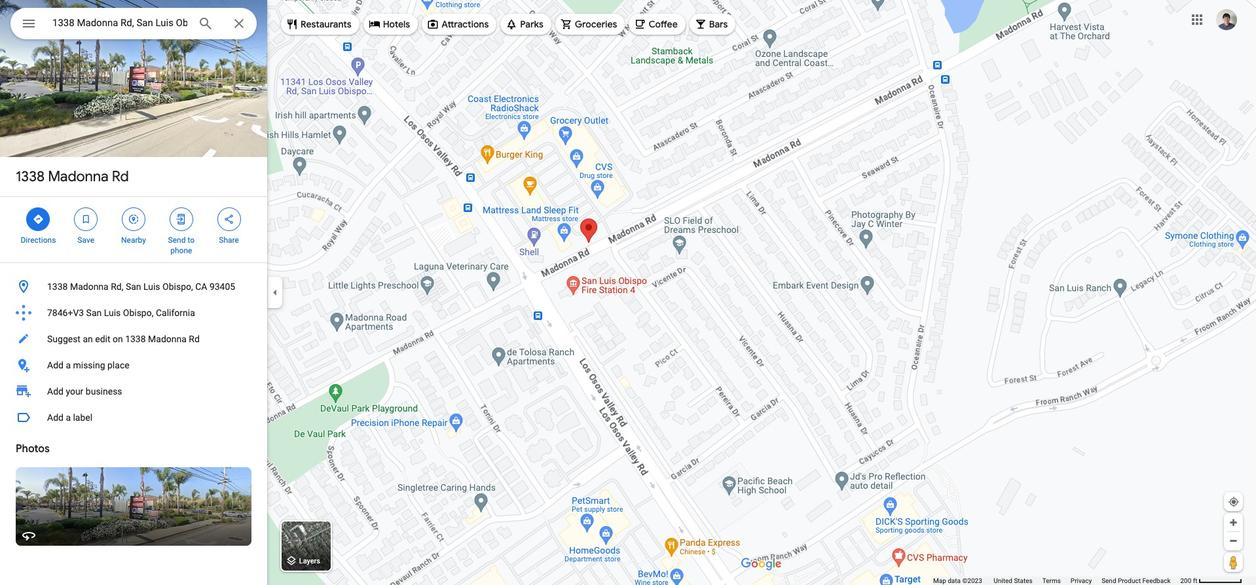 Task type: locate. For each thing, give the bounding box(es) containing it.
rd
[[112, 168, 129, 186], [189, 334, 200, 344]]

1 vertical spatial add
[[47, 386, 63, 397]]

1 vertical spatial rd
[[189, 334, 200, 344]]

1 vertical spatial a
[[66, 413, 71, 423]]

footer
[[933, 577, 1180, 585]]

add a missing place button
[[0, 352, 267, 379]]

0 vertical spatial 1338
[[16, 168, 45, 186]]

bars button
[[689, 9, 736, 40]]

restaurants button
[[281, 9, 359, 40]]

rd down california
[[189, 334, 200, 344]]

edit
[[95, 334, 110, 344]]

1 vertical spatial san
[[86, 308, 102, 318]]

1 horizontal spatial san
[[126, 282, 141, 292]]

add
[[47, 360, 63, 371], [47, 386, 63, 397], [47, 413, 63, 423]]

obispo, left ca
[[162, 282, 193, 292]]

suggest an edit on 1338 madonna rd button
[[0, 326, 267, 352]]

zoom in image
[[1229, 518, 1238, 528]]

2 vertical spatial add
[[47, 413, 63, 423]]

madonna down california
[[148, 334, 187, 344]]

madonna for rd,
[[70, 282, 109, 292]]

a left label
[[66, 413, 71, 423]]

1 vertical spatial madonna
[[70, 282, 109, 292]]

zoom out image
[[1229, 536, 1238, 546]]

1 vertical spatial obispo,
[[123, 308, 154, 318]]

0 vertical spatial madonna
[[48, 168, 109, 186]]

san right "rd,"
[[126, 282, 141, 292]]

show your location image
[[1228, 496, 1240, 508]]

1 horizontal spatial 1338
[[47, 282, 68, 292]]

rd inside button
[[189, 334, 200, 344]]

madonna up the 
[[48, 168, 109, 186]]

add your business link
[[0, 379, 267, 405]]

send product feedback button
[[1102, 577, 1171, 585]]

san up an
[[86, 308, 102, 318]]

1338 Madonna Rd, San Luis Obispo, CA 93405 field
[[10, 8, 257, 39]]

1 vertical spatial 1338
[[47, 282, 68, 292]]

madonna inside button
[[70, 282, 109, 292]]

photos
[[16, 443, 50, 456]]

united states button
[[994, 577, 1033, 585]]

add for add a missing place
[[47, 360, 63, 371]]

1 horizontal spatial send
[[1102, 578, 1116, 585]]

business
[[86, 386, 122, 397]]

madonna left "rd,"
[[70, 282, 109, 292]]

coffee button
[[629, 9, 685, 40]]

None field
[[52, 15, 187, 31]]

0 horizontal spatial 1338
[[16, 168, 45, 186]]

1 horizontal spatial rd
[[189, 334, 200, 344]]

layers
[[299, 558, 320, 566]]

0 vertical spatial obispo,
[[162, 282, 193, 292]]

an
[[83, 334, 93, 344]]

luis
[[143, 282, 160, 292], [104, 308, 121, 318]]

phone
[[170, 246, 192, 255]]

luis down "rd,"
[[104, 308, 121, 318]]

0 vertical spatial add
[[47, 360, 63, 371]]

obispo,
[[162, 282, 193, 292], [123, 308, 154, 318]]

send
[[168, 236, 186, 245], [1102, 578, 1116, 585]]

0 horizontal spatial san
[[86, 308, 102, 318]]

0 horizontal spatial send
[[168, 236, 186, 245]]

1338 for 1338 madonna rd
[[16, 168, 45, 186]]

add left label
[[47, 413, 63, 423]]

a left missing
[[66, 360, 71, 371]]

0 vertical spatial luis
[[143, 282, 160, 292]]

2 vertical spatial madonna
[[148, 334, 187, 344]]

1338 inside 1338 madonna rd, san luis obispo, ca 93405 button
[[47, 282, 68, 292]]

suggest an edit on 1338 madonna rd
[[47, 334, 200, 344]]

1338 up  at the left top
[[16, 168, 45, 186]]

0 vertical spatial a
[[66, 360, 71, 371]]

2 horizontal spatial 1338
[[125, 334, 146, 344]]

2 a from the top
[[66, 413, 71, 423]]

a
[[66, 360, 71, 371], [66, 413, 71, 423]]

2 add from the top
[[47, 386, 63, 397]]

add left your
[[47, 386, 63, 397]]

add for add your business
[[47, 386, 63, 397]]

0 horizontal spatial rd
[[112, 168, 129, 186]]

add a label button
[[0, 405, 267, 431]]

madonna
[[48, 168, 109, 186], [70, 282, 109, 292], [148, 334, 187, 344]]

send to phone
[[168, 236, 195, 255]]

none field inside 1338 madonna rd, san luis obispo, ca 93405 'field'
[[52, 15, 187, 31]]

footer containing map data ©2023
[[933, 577, 1180, 585]]

united
[[994, 578, 1012, 585]]

send product feedback
[[1102, 578, 1171, 585]]

add your business
[[47, 386, 122, 397]]

add down suggest
[[47, 360, 63, 371]]

rd up 
[[112, 168, 129, 186]]

1 horizontal spatial luis
[[143, 282, 160, 292]]

200 ft button
[[1180, 578, 1242, 585]]


[[175, 212, 187, 227]]

suggest
[[47, 334, 81, 344]]

terms button
[[1042, 577, 1061, 585]]

0 vertical spatial san
[[126, 282, 141, 292]]

states
[[1014, 578, 1033, 585]]

1 vertical spatial send
[[1102, 578, 1116, 585]]

1338 right on
[[125, 334, 146, 344]]

san
[[126, 282, 141, 292], [86, 308, 102, 318]]

send left product
[[1102, 578, 1116, 585]]

0 vertical spatial send
[[168, 236, 186, 245]]

map
[[933, 578, 946, 585]]

your
[[66, 386, 83, 397]]

google account: nolan park  
(nolan.park@adept.ai) image
[[1216, 9, 1237, 30]]

0 vertical spatial rd
[[112, 168, 129, 186]]

1 add from the top
[[47, 360, 63, 371]]

1338 up 7846+v3
[[47, 282, 68, 292]]

1 a from the top
[[66, 360, 71, 371]]

0 horizontal spatial obispo,
[[123, 308, 154, 318]]

2 vertical spatial 1338
[[125, 334, 146, 344]]

luis up 7846+v3 san luis obispo, california button
[[143, 282, 160, 292]]

0 horizontal spatial luis
[[104, 308, 121, 318]]

send inside button
[[1102, 578, 1116, 585]]

1338 madonna rd, san luis obispo, ca 93405
[[47, 282, 235, 292]]

united states
[[994, 578, 1033, 585]]

1338
[[16, 168, 45, 186], [47, 282, 68, 292], [125, 334, 146, 344]]

ca
[[195, 282, 207, 292]]

3 add from the top
[[47, 413, 63, 423]]

send up phone
[[168, 236, 186, 245]]

send inside send to phone
[[168, 236, 186, 245]]

obispo, down 1338 madonna rd, san luis obispo, ca 93405
[[123, 308, 154, 318]]



Task type: vqa. For each thing, say whether or not it's contained in the screenshot.
"ft"
yes



Task type: describe. For each thing, give the bounding box(es) containing it.
on
[[113, 334, 123, 344]]

1338 inside suggest an edit on 1338 madonna rd button
[[125, 334, 146, 344]]

groceries button
[[555, 9, 625, 40]]


[[128, 212, 139, 227]]


[[21, 14, 37, 33]]

google maps element
[[0, 0, 1256, 585]]

 button
[[10, 8, 47, 42]]

1338 madonna rd, san luis obispo, ca 93405 button
[[0, 274, 267, 300]]

200 ft
[[1180, 578, 1197, 585]]

privacy
[[1071, 578, 1092, 585]]

to
[[188, 236, 195, 245]]

1338 madonna rd
[[16, 168, 129, 186]]

hotels button
[[363, 9, 418, 40]]

madonna inside button
[[148, 334, 187, 344]]

place
[[107, 360, 129, 371]]


[[32, 212, 44, 227]]

missing
[[73, 360, 105, 371]]

share
[[219, 236, 239, 245]]

footer inside google maps element
[[933, 577, 1180, 585]]

attractions
[[441, 18, 489, 30]]

actions for 1338 madonna rd region
[[0, 197, 267, 263]]

attractions button
[[422, 9, 497, 40]]

privacy button
[[1071, 577, 1092, 585]]


[[80, 212, 92, 227]]

7846+v3 san luis obispo, california button
[[0, 300, 267, 326]]

add a missing place
[[47, 360, 129, 371]]

93405
[[209, 282, 235, 292]]

bars
[[709, 18, 728, 30]]

©2023
[[962, 578, 982, 585]]

7846+v3
[[47, 308, 84, 318]]

200
[[1180, 578, 1191, 585]]

send for send product feedback
[[1102, 578, 1116, 585]]

product
[[1118, 578, 1141, 585]]

1 vertical spatial luis
[[104, 308, 121, 318]]

a for missing
[[66, 360, 71, 371]]

nearby
[[121, 236, 146, 245]]

data
[[948, 578, 961, 585]]

rd,
[[111, 282, 123, 292]]

collapse side panel image
[[268, 286, 282, 300]]

parks
[[520, 18, 543, 30]]

 search field
[[10, 8, 257, 42]]

7846+v3 san luis obispo, california
[[47, 308, 195, 318]]

coffee
[[649, 18, 678, 30]]

a for label
[[66, 413, 71, 423]]

save
[[78, 236, 94, 245]]

terms
[[1042, 578, 1061, 585]]

send for send to phone
[[168, 236, 186, 245]]

1338 madonna rd main content
[[0, 0, 267, 585]]

show street view coverage image
[[1224, 553, 1243, 572]]

add for add a label
[[47, 413, 63, 423]]

label
[[73, 413, 92, 423]]

madonna for rd
[[48, 168, 109, 186]]

parks button
[[501, 9, 551, 40]]


[[223, 212, 235, 227]]

hotels
[[383, 18, 410, 30]]

ft
[[1193, 578, 1197, 585]]

groceries
[[575, 18, 617, 30]]

add a label
[[47, 413, 92, 423]]

restaurants
[[301, 18, 351, 30]]

map data ©2023
[[933, 578, 984, 585]]

california
[[156, 308, 195, 318]]

directions
[[21, 236, 56, 245]]

1 horizontal spatial obispo,
[[162, 282, 193, 292]]

feedback
[[1142, 578, 1171, 585]]

1338 for 1338 madonna rd, san luis obispo, ca 93405
[[47, 282, 68, 292]]



